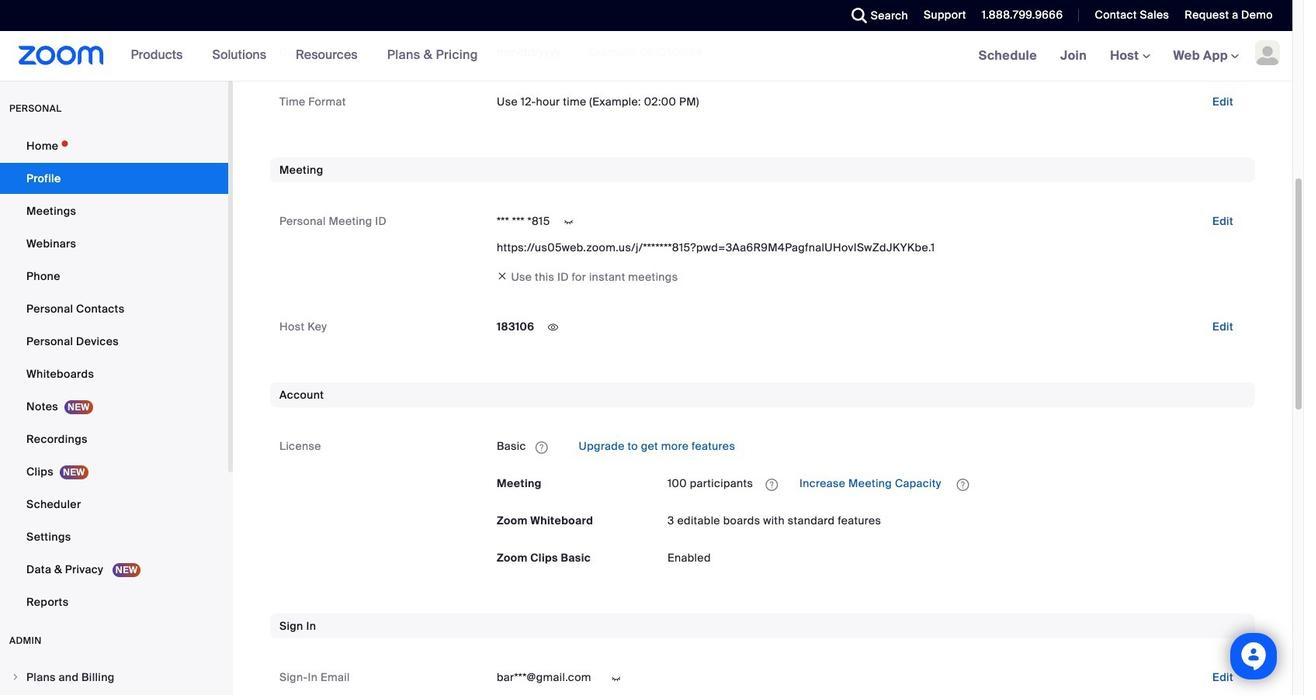 Task type: describe. For each thing, give the bounding box(es) containing it.
product information navigation
[[104, 31, 490, 81]]

hide host key image
[[541, 321, 566, 335]]

show personal meeting id image
[[557, 215, 581, 229]]

right image
[[11, 673, 20, 683]]

personal menu menu
[[0, 130, 228, 620]]

learn more about your meeting license image
[[761, 478, 783, 492]]



Task type: locate. For each thing, give the bounding box(es) containing it.
1 vertical spatial application
[[668, 472, 1246, 497]]

0 vertical spatial application
[[497, 434, 1246, 459]]

zoom logo image
[[19, 46, 104, 65]]

profile picture image
[[1256, 40, 1281, 65]]

menu item
[[0, 663, 228, 693]]

banner
[[0, 31, 1293, 82]]

learn more about your license type image
[[534, 442, 550, 453]]

meetings navigation
[[967, 31, 1293, 82]]

application
[[497, 434, 1246, 459], [668, 472, 1246, 497]]



Task type: vqa. For each thing, say whether or not it's contained in the screenshot.
App
no



